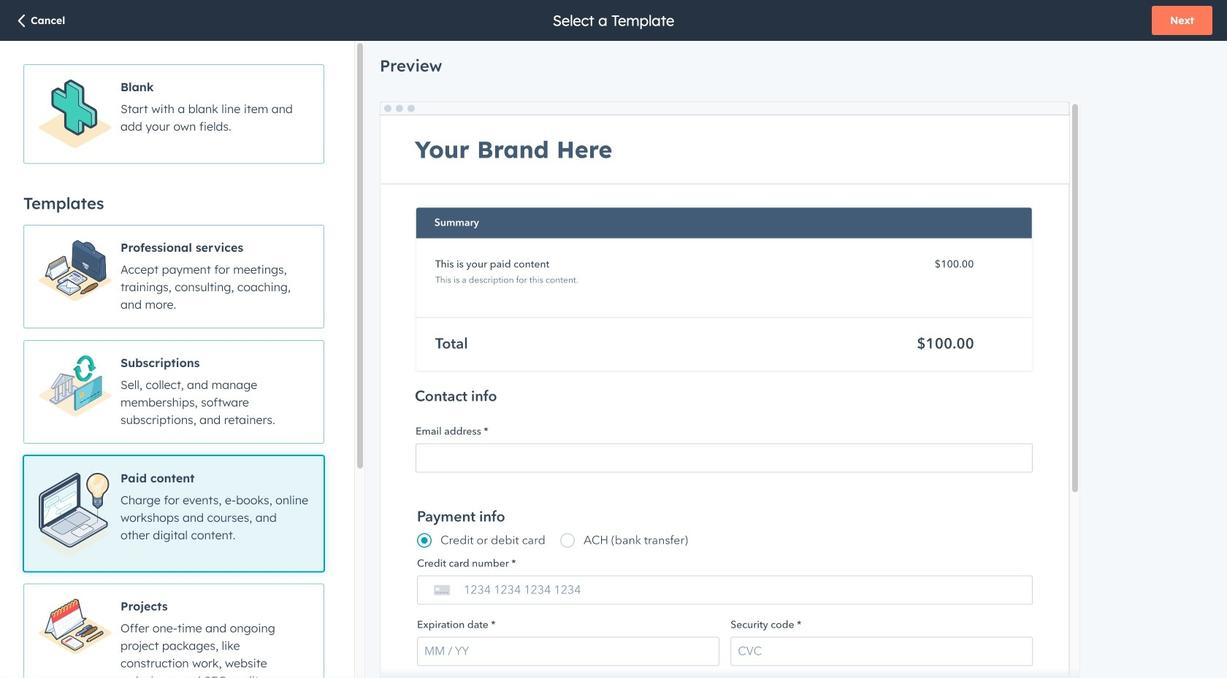 Task type: locate. For each thing, give the bounding box(es) containing it.
dialog
[[0, 0, 1227, 679]]

None checkbox
[[23, 584, 324, 679]]

None checkbox
[[23, 64, 324, 164], [23, 225, 324, 329], [23, 341, 324, 444], [23, 456, 324, 572], [23, 64, 324, 164], [23, 225, 324, 329], [23, 341, 324, 444], [23, 456, 324, 572]]

menu item
[[62, 0, 251, 23]]



Task type: describe. For each thing, give the bounding box(es) containing it.
Search HubSpot search field
[[1011, 31, 1176, 56]]



Task type: vqa. For each thing, say whether or not it's contained in the screenshot.
create a list of deal records
no



